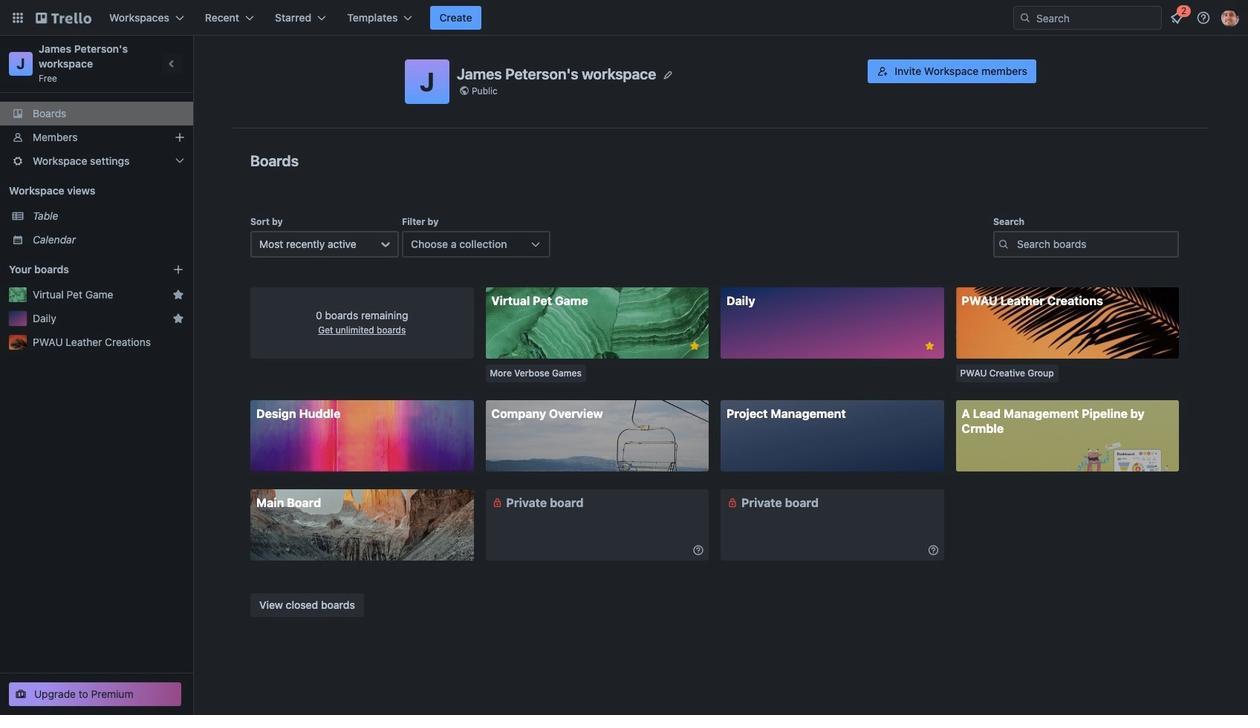 Task type: describe. For each thing, give the bounding box(es) containing it.
Search field
[[1032, 7, 1162, 28]]

search image
[[1020, 12, 1032, 24]]

primary element
[[0, 0, 1249, 36]]

your boards with 3 items element
[[9, 261, 150, 279]]

james peterson (jamespeterson93) image
[[1222, 9, 1240, 27]]

add board image
[[172, 264, 184, 276]]

Search boards text field
[[994, 231, 1180, 258]]

2 notifications image
[[1169, 9, 1186, 27]]

workspace navigation collapse icon image
[[162, 54, 183, 74]]

2 starred icon image from the top
[[172, 313, 184, 325]]



Task type: locate. For each thing, give the bounding box(es) containing it.
sm image
[[490, 496, 505, 511], [691, 543, 706, 558], [927, 543, 941, 558]]

sm image
[[725, 496, 740, 511]]

1 horizontal spatial sm image
[[691, 543, 706, 558]]

0 vertical spatial starred icon image
[[172, 289, 184, 301]]

2 horizontal spatial sm image
[[927, 543, 941, 558]]

starred icon image
[[172, 289, 184, 301], [172, 313, 184, 325]]

1 starred icon image from the top
[[172, 289, 184, 301]]

0 horizontal spatial sm image
[[490, 496, 505, 511]]

back to home image
[[36, 6, 91, 30]]

open information menu image
[[1197, 10, 1212, 25]]

1 vertical spatial starred icon image
[[172, 313, 184, 325]]



Task type: vqa. For each thing, say whether or not it's contained in the screenshot.
Jeremy Miller (jeremymiller198) icon to the right's Terry Turtle (Terryturtle) image
no



